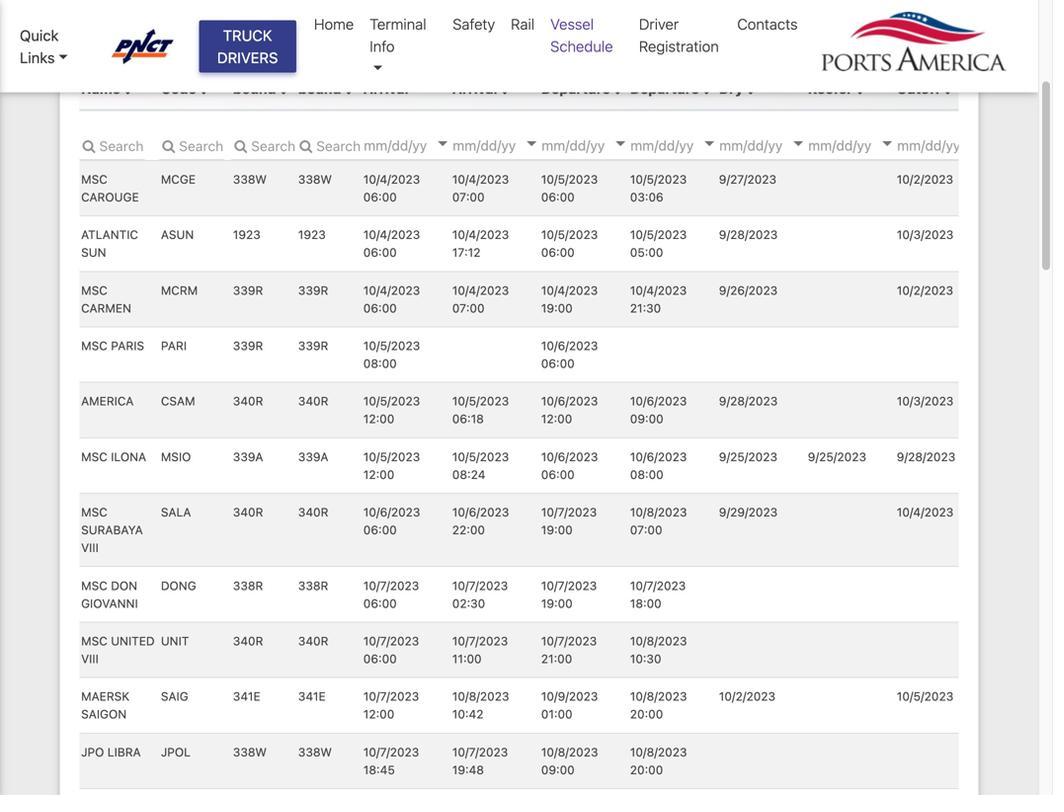 Task type: locate. For each thing, give the bounding box(es) containing it.
1 vertical spatial 10/5/2023 12:00
[[364, 450, 420, 482]]

1923
[[233, 228, 261, 242], [298, 228, 326, 242]]

viii up maersk
[[81, 653, 99, 666]]

1 vertical spatial 08:00
[[631, 468, 664, 482]]

dong
[[161, 579, 196, 593]]

msc for msc carmen
[[81, 284, 108, 297]]

0 horizontal spatial 339a
[[233, 450, 263, 464]]

mm/dd/yy field up "10/5/2023 03:06"
[[629, 130, 748, 160]]

libra
[[108, 746, 141, 760]]

0 vertical spatial 09:00
[[631, 413, 664, 426]]

0 vertical spatial 10/3/2023
[[898, 228, 954, 242]]

1 mm/dd/yy field from the left
[[362, 130, 481, 160]]

1 10/4/2023 07:00 from the top
[[453, 173, 509, 204]]

0 vertical spatial 08:00
[[364, 357, 397, 371]]

1 horizontal spatial open calendar image
[[794, 141, 804, 146]]

1 vertical spatial 10/6/2023 06:00
[[542, 450, 599, 482]]

10/2/2023
[[898, 173, 954, 186], [898, 284, 954, 297], [720, 690, 776, 704]]

10/4/2023 06:00 for 339r
[[364, 284, 420, 315]]

0 horizontal spatial bound
[[233, 81, 276, 97]]

10/7/2023 up 10/7/2023 18:45
[[364, 690, 420, 704]]

1 open calendar image from the left
[[527, 141, 537, 146]]

2 10/7/2023 06:00 from the top
[[364, 635, 420, 666]]

1 vertical spatial 10/8/2023 20:00
[[631, 746, 688, 777]]

0 horizontal spatial departure
[[542, 81, 611, 97]]

10/7/2023 up 19:48 on the left
[[453, 746, 508, 760]]

10/5/2023 06:00 up 10/4/2023 19:00
[[542, 228, 598, 260]]

bound down out
[[298, 81, 342, 97]]

12:00 right 10/5/2023 06:18
[[542, 413, 573, 426]]

19:00 left 21:30
[[542, 301, 573, 315]]

10/5/2023 06:00 for 03:06
[[542, 173, 598, 204]]

departure button
[[540, 49, 629, 110], [629, 49, 718, 110]]

10:30
[[631, 653, 662, 666]]

10/7/2023 21:00
[[542, 635, 597, 666]]

msc inside the 'msc carouge'
[[81, 173, 108, 186]]

09:00
[[631, 413, 664, 426], [542, 764, 575, 777]]

10/8/2023 20:00 for 10/9/2023
[[631, 690, 688, 722]]

1 vertical spatial 10/7/2023 19:00
[[542, 579, 597, 611]]

1 vertical spatial 07:00
[[453, 301, 485, 315]]

341e
[[233, 690, 261, 704], [298, 690, 326, 704]]

1 departure from the left
[[542, 81, 611, 97]]

10/6/2023 down 10/4/2023 19:00
[[542, 339, 599, 353]]

341e right "saig" on the left
[[233, 690, 261, 704]]

10/8/2023 09:00
[[542, 746, 599, 777]]

0 vertical spatial 10/8/2023 20:00
[[631, 690, 688, 722]]

10/6/2023 06:00 down 10/6/2023 12:00
[[542, 450, 599, 482]]

08:00
[[364, 357, 397, 371], [631, 468, 664, 482]]

10/6/2023 up 22:00
[[453, 506, 510, 520]]

vessel schedule link
[[543, 5, 632, 65]]

msc carouge
[[81, 173, 139, 204]]

arrival inside "estimated arrival"
[[364, 81, 409, 97]]

07:00 down the 17:12
[[453, 301, 485, 315]]

1 10/7/2023 06:00 from the top
[[364, 579, 420, 611]]

10/8/2023 down 10/6/2023 08:00
[[631, 506, 688, 520]]

2 vertical spatial 07:00
[[631, 524, 663, 537]]

quick links
[[20, 26, 59, 66]]

msc left ilona
[[81, 450, 108, 464]]

10/5/2023 06:00 for 05:00
[[542, 228, 598, 260]]

1 10/7/2023 19:00 from the top
[[542, 506, 597, 537]]

08:00 for 10/6/2023 08:00
[[631, 468, 664, 482]]

home link
[[306, 5, 362, 43]]

msc paris
[[81, 339, 144, 353]]

msc inside msc surabaya viii
[[81, 506, 108, 520]]

19:00 inside 10/4/2023 19:00
[[542, 301, 573, 315]]

driver registration link
[[632, 5, 730, 65]]

1 horizontal spatial 339a
[[298, 450, 329, 464]]

msc up carmen on the left top
[[81, 284, 108, 297]]

6 mm/dd/yy field from the left
[[807, 130, 926, 160]]

departure button down driver
[[629, 49, 718, 110]]

csam
[[161, 395, 195, 409]]

10/5/2023 12:00
[[364, 395, 420, 426], [364, 450, 420, 482]]

10/7/2023 19:00 up 10/7/2023 21:00
[[542, 579, 597, 611]]

mm/dd/yy field for third open calendar icon from right
[[451, 130, 570, 160]]

1 10/8/2023 20:00 from the top
[[631, 690, 688, 722]]

9/25/2023
[[720, 450, 778, 464], [809, 450, 867, 464]]

0 vertical spatial 10/6/2023 06:00
[[542, 339, 599, 371]]

10/4/2023 07:00
[[453, 173, 509, 204], [453, 284, 509, 315]]

mm/dd/yy field up 9/27/2023
[[718, 130, 837, 160]]

10/7/2023 06:00 up 10/7/2023 12:00
[[364, 635, 420, 666]]

5 mm/dd/yy field from the left
[[718, 130, 837, 160]]

09:00 up 10/6/2023 08:00
[[631, 413, 664, 426]]

mm/dd/yy field for third open calendar icon from the left
[[629, 130, 748, 160]]

2 viii from the top
[[81, 653, 99, 666]]

19:00 for 10/4/2023 07:00
[[542, 301, 573, 315]]

vessel name
[[81, 60, 126, 97]]

mm/dd/yy field for 2nd open calendar icon from the right
[[540, 130, 659, 160]]

10/7/2023 up the 18:00
[[631, 579, 686, 593]]

2 horizontal spatial open calendar image
[[883, 141, 893, 146]]

contacts link
[[730, 5, 806, 43]]

msc left the united
[[81, 635, 108, 649]]

1 10/5/2023 06:00 from the top
[[542, 173, 598, 204]]

msc for msc carouge
[[81, 173, 108, 186]]

open calendar image
[[527, 141, 537, 146], [616, 141, 626, 146], [705, 141, 715, 146]]

09:00 down '01:00'
[[542, 764, 575, 777]]

5 msc from the top
[[81, 506, 108, 520]]

10/8/2023 20:00 down "10:30"
[[631, 690, 688, 722]]

mm/dd/yy field
[[362, 130, 481, 160], [451, 130, 570, 160], [540, 130, 659, 160], [629, 130, 748, 160], [718, 130, 837, 160], [807, 130, 926, 160], [896, 130, 1015, 160]]

10/4/2023 07:00 for 10/5/2023
[[453, 173, 509, 204]]

10/7/2023 06:00 left 02:30 at the left bottom of page
[[364, 579, 420, 611]]

1 vertical spatial 20:00
[[631, 764, 664, 777]]

1 vertical spatial 10/5/2023 06:00
[[542, 228, 598, 260]]

0 vertical spatial 9/28/2023
[[720, 228, 778, 242]]

departure button down rail link
[[540, 49, 629, 110]]

0 vertical spatial 10/4/2023 07:00
[[453, 173, 509, 204]]

arrival
[[364, 81, 409, 97], [453, 81, 498, 97]]

vessel up the schedule
[[551, 15, 594, 33]]

09:00 inside 10/8/2023 09:00
[[542, 764, 575, 777]]

0 vertical spatial 20:00
[[631, 708, 664, 722]]

07:00 for 10/5/2023 06:00
[[453, 190, 485, 204]]

0 horizontal spatial open calendar image
[[527, 141, 537, 146]]

rail link
[[503, 5, 543, 43]]

msc for msc paris
[[81, 339, 108, 353]]

10/8/2023 up "10:30"
[[631, 635, 688, 649]]

10/6/2023 06:00 left 22:00
[[364, 506, 421, 537]]

msc for msc surabaya viii
[[81, 506, 108, 520]]

6 msc from the top
[[81, 579, 108, 593]]

drivers
[[217, 49, 278, 66]]

0 vertical spatial 10/2/2023
[[898, 173, 954, 186]]

09:00 inside "10/6/2023 09:00"
[[631, 413, 664, 426]]

21:30
[[631, 301, 662, 315]]

10/6/2023 down 10/6/2023 12:00
[[542, 450, 599, 464]]

10/5/2023 06:00 left 03:06
[[542, 173, 598, 204]]

reefer
[[809, 81, 853, 97]]

1 horizontal spatial 9/25/2023
[[809, 450, 867, 464]]

10/7/2023 19:00
[[542, 506, 597, 537], [542, 579, 597, 611]]

20:00 for 10/9/2023 01:00
[[631, 708, 664, 722]]

19:00 for 10/7/2023 02:30
[[542, 597, 573, 611]]

10/8/2023 up 10:42
[[453, 690, 510, 704]]

0 horizontal spatial 341e
[[233, 690, 261, 704]]

1 19:00 from the top
[[542, 301, 573, 315]]

bound inside in bound
[[233, 81, 276, 97]]

0 horizontal spatial 1923
[[233, 228, 261, 242]]

10/5/2023 08:00
[[364, 339, 420, 371]]

3 19:00 from the top
[[542, 597, 573, 611]]

viii inside msc surabaya viii
[[81, 541, 99, 555]]

06:00
[[364, 190, 397, 204], [542, 190, 575, 204], [364, 246, 397, 260], [542, 246, 575, 260], [364, 301, 397, 315], [542, 357, 575, 371], [542, 468, 575, 482], [364, 524, 397, 537], [364, 597, 397, 611], [364, 653, 397, 666]]

unit
[[161, 635, 189, 649]]

registration
[[640, 38, 719, 55]]

12:00 left '08:24' at the bottom left of the page
[[364, 468, 395, 482]]

bound down 'in'
[[233, 81, 276, 97]]

mm/dd/yy field for 1st open calendar image from left
[[362, 130, 481, 160]]

1 339a from the left
[[233, 450, 263, 464]]

9/28/2023 for 10/6/2023
[[720, 395, 778, 409]]

paris
[[111, 339, 144, 353]]

vessel inside vessel schedule
[[551, 15, 594, 33]]

0 horizontal spatial vessel
[[81, 60, 126, 76]]

0 horizontal spatial 9/25/2023
[[720, 450, 778, 464]]

1 vertical spatial 10/4/2023 06:00
[[364, 228, 420, 260]]

viii inside msc united viii unit
[[81, 653, 99, 666]]

10/6/2023 06:00 up 10/6/2023 12:00
[[542, 339, 599, 371]]

1 vertical spatial 10/3/2023
[[898, 395, 954, 409]]

7 msc from the top
[[81, 635, 108, 649]]

in bound
[[233, 60, 280, 97]]

msc
[[81, 173, 108, 186], [81, 284, 108, 297], [81, 339, 108, 353], [81, 450, 108, 464], [81, 506, 108, 520], [81, 579, 108, 593], [81, 635, 108, 649]]

2 bound from the left
[[298, 81, 342, 97]]

2 vertical spatial 19:00
[[542, 597, 573, 611]]

viii
[[81, 541, 99, 555], [81, 653, 99, 666]]

truck
[[223, 26, 272, 44]]

10/4/2023 17:12
[[453, 228, 509, 260]]

341e left 10/7/2023 12:00
[[298, 690, 326, 704]]

1 horizontal spatial 338r
[[298, 579, 329, 593]]

4 mm/dd/yy field from the left
[[629, 130, 748, 160]]

1 horizontal spatial arrival
[[453, 81, 498, 97]]

10/7/2023 left 10/7/2023 02:30
[[364, 579, 420, 593]]

2 1923 from the left
[[298, 228, 326, 242]]

bound inside out bound
[[298, 81, 342, 97]]

1 horizontal spatial open calendar image
[[616, 141, 626, 146]]

1 10/5/2023 12:00 from the top
[[364, 395, 420, 426]]

2 arrival from the left
[[453, 81, 498, 97]]

0 vertical spatial 10/5/2023 06:00
[[542, 173, 598, 204]]

0 vertical spatial 19:00
[[542, 301, 573, 315]]

mm/dd/yy field down reefer
[[807, 130, 926, 160]]

3 msc from the top
[[81, 339, 108, 353]]

19:00 right "10/6/2023 22:00"
[[542, 524, 573, 537]]

msc inside msc don giovanni
[[81, 579, 108, 593]]

links
[[20, 49, 55, 66]]

2 10/4/2023 07:00 from the top
[[453, 284, 509, 315]]

10/3/2023
[[898, 228, 954, 242], [898, 395, 954, 409]]

1 arrival from the left
[[364, 81, 409, 97]]

10:42
[[453, 708, 484, 722]]

09:00 for 10/8/2023 09:00
[[542, 764, 575, 777]]

10/8/2023 10:42
[[453, 690, 510, 722]]

bound
[[233, 81, 276, 97], [298, 81, 342, 97]]

msc united viii unit
[[81, 635, 189, 666]]

10/7/2023 up 10/7/2023 12:00
[[364, 635, 420, 649]]

2 open calendar image from the left
[[616, 141, 626, 146]]

arrival down the safety
[[453, 81, 498, 97]]

msc up surabaya on the bottom left of the page
[[81, 506, 108, 520]]

vessel for schedule
[[551, 15, 594, 33]]

1 vertical spatial 9/28/2023
[[720, 395, 778, 409]]

2 338r from the left
[[298, 579, 329, 593]]

20:00
[[631, 708, 664, 722], [631, 764, 664, 777]]

10/5/2023 12:00 down 10/5/2023 08:00
[[364, 395, 420, 426]]

10/7/2023 19:00 for 10/6/2023
[[542, 506, 597, 537]]

2 9/25/2023 from the left
[[809, 450, 867, 464]]

departure
[[542, 81, 611, 97], [631, 81, 700, 97]]

jpo libra
[[81, 746, 141, 760]]

10/4/2023 06:00 for 338w
[[364, 173, 420, 204]]

2 horizontal spatial open calendar image
[[705, 141, 715, 146]]

1 horizontal spatial 09:00
[[631, 413, 664, 426]]

2 20:00 from the top
[[631, 764, 664, 777]]

2 10/3/2023 from the top
[[898, 395, 954, 409]]

1 bound from the left
[[233, 81, 276, 97]]

1 vertical spatial 10/4/2023 07:00
[[453, 284, 509, 315]]

10/4/2023 07:00 down the 17:12
[[453, 284, 509, 315]]

10/8/2023 20:00 right 10/8/2023 09:00
[[631, 746, 688, 777]]

1 10/4/2023 06:00 from the top
[[364, 173, 420, 204]]

2 10/4/2023 06:00 from the top
[[364, 228, 420, 260]]

0 vertical spatial 07:00
[[453, 190, 485, 204]]

arrival down estimated at top
[[364, 81, 409, 97]]

0 horizontal spatial arrival
[[364, 81, 409, 97]]

msc up giovanni
[[81, 579, 108, 593]]

0 horizontal spatial open calendar image
[[438, 141, 448, 146]]

10/8/2023 for 10/9/2023 01:00
[[631, 690, 688, 704]]

10/8/2023 20:00 for 10/8/2023
[[631, 746, 688, 777]]

10/6/2023 12:00
[[542, 395, 599, 426]]

4 msc from the top
[[81, 450, 108, 464]]

1 vertical spatial 19:00
[[542, 524, 573, 537]]

12:00 for 10/8/2023 10:42
[[364, 708, 395, 722]]

2 vertical spatial 10/4/2023 06:00
[[364, 284, 420, 315]]

340r
[[233, 395, 263, 409], [298, 395, 329, 409], [233, 506, 263, 520], [298, 506, 329, 520], [233, 635, 263, 649], [298, 635, 329, 649]]

08:00 inside 10/6/2023 08:00
[[631, 468, 664, 482]]

19:48
[[453, 764, 484, 777]]

19:00 for 10/6/2023 22:00
[[542, 524, 573, 537]]

bound for out
[[298, 81, 342, 97]]

1 horizontal spatial 341e
[[298, 690, 326, 704]]

10/8/2023 right 10/8/2023 09:00
[[631, 746, 688, 760]]

1 horizontal spatial bound
[[298, 81, 342, 97]]

0 horizontal spatial 08:00
[[364, 357, 397, 371]]

2 19:00 from the top
[[542, 524, 573, 537]]

07:00 up 10/7/2023 18:00
[[631, 524, 663, 537]]

1 horizontal spatial departure
[[631, 81, 700, 97]]

10/7/2023 12:00
[[364, 690, 420, 722]]

19:00 up 10/7/2023 21:00
[[542, 597, 573, 611]]

0 vertical spatial 10/7/2023 19:00
[[542, 506, 597, 537]]

10/5/2023 06:00
[[542, 173, 598, 204], [542, 228, 598, 260]]

vessel up name
[[81, 60, 126, 76]]

10/8/2023 down "10:30"
[[631, 690, 688, 704]]

vessel for code
[[161, 60, 206, 76]]

07:00
[[453, 190, 485, 204], [453, 301, 485, 315], [631, 524, 663, 537]]

1 10/3/2023 from the top
[[898, 228, 954, 242]]

2 horizontal spatial vessel
[[551, 15, 594, 33]]

1 vertical spatial 09:00
[[542, 764, 575, 777]]

2 10/7/2023 19:00 from the top
[[542, 579, 597, 611]]

10/7/2023 19:00 right "10/6/2023 22:00"
[[542, 506, 597, 537]]

10/7/2023 up 18:45 at the bottom left of page
[[364, 746, 420, 760]]

2 10/5/2023 12:00 from the top
[[364, 450, 420, 482]]

1 20:00 from the top
[[631, 708, 664, 722]]

339r
[[233, 284, 263, 297], [298, 284, 329, 297], [233, 339, 263, 353], [298, 339, 329, 353]]

3 mm/dd/yy field from the left
[[540, 130, 659, 160]]

12:00 down 10/5/2023 08:00
[[364, 413, 395, 426]]

12:00 inside 10/7/2023 12:00
[[364, 708, 395, 722]]

None field
[[80, 130, 145, 160], [159, 130, 225, 160], [232, 130, 297, 160], [297, 130, 362, 160], [80, 130, 145, 160], [159, 130, 225, 160], [232, 130, 297, 160], [297, 130, 362, 160]]

2 msc from the top
[[81, 284, 108, 297]]

2 10/5/2023 06:00 from the top
[[542, 228, 598, 260]]

1 9/25/2023 from the left
[[720, 450, 778, 464]]

10/5/2023 12:00 left '08:24' at the bottom left of the page
[[364, 450, 420, 482]]

mm/dd/yy field down cutoff
[[896, 130, 1015, 160]]

10/8/2023 07:00
[[631, 506, 688, 537]]

10/8/2023
[[631, 506, 688, 520], [631, 635, 688, 649], [453, 690, 510, 704], [631, 690, 688, 704], [542, 746, 599, 760], [631, 746, 688, 760]]

truck drivers
[[217, 26, 278, 66]]

safety link
[[445, 5, 503, 43]]

10/7/2023
[[542, 506, 597, 520], [364, 579, 420, 593], [453, 579, 508, 593], [542, 579, 597, 593], [631, 579, 686, 593], [364, 635, 420, 649], [453, 635, 508, 649], [542, 635, 597, 649], [364, 690, 420, 704], [364, 746, 420, 760], [453, 746, 508, 760]]

sun
[[81, 246, 106, 260]]

1 horizontal spatial 08:00
[[631, 468, 664, 482]]

0 vertical spatial 10/5/2023 12:00
[[364, 395, 420, 426]]

08:00 inside 10/5/2023 08:00
[[364, 357, 397, 371]]

estimated arrival
[[364, 60, 432, 97]]

viii for msc united viii unit
[[81, 653, 99, 666]]

2 10/8/2023 20:00 from the top
[[631, 746, 688, 777]]

07:00 up "10/4/2023 17:12"
[[453, 190, 485, 204]]

1 horizontal spatial 1923
[[298, 228, 326, 242]]

1 horizontal spatial vessel
[[161, 60, 206, 76]]

mm/dd/yy field up 03:06
[[540, 130, 659, 160]]

0 horizontal spatial 09:00
[[542, 764, 575, 777]]

departure down registration
[[631, 81, 700, 97]]

7 mm/dd/yy field from the left
[[896, 130, 1015, 160]]

vessel up code
[[161, 60, 206, 76]]

departure down the schedule
[[542, 81, 611, 97]]

20:00 down "10:30"
[[631, 708, 664, 722]]

1 vertical spatial viii
[[81, 653, 99, 666]]

2 mm/dd/yy field from the left
[[451, 130, 570, 160]]

mm/dd/yy field for 1st open calendar image from right
[[807, 130, 926, 160]]

0 horizontal spatial 338r
[[233, 579, 263, 593]]

10/6/2023
[[542, 339, 599, 353], [542, 395, 599, 409], [631, 395, 688, 409], [542, 450, 599, 464], [631, 450, 688, 464], [364, 506, 421, 520], [453, 506, 510, 520]]

viii for msc surabaya viii
[[81, 541, 99, 555]]

10/8/2023 down '01:00'
[[542, 746, 599, 760]]

3 open calendar image from the left
[[883, 141, 893, 146]]

12:00 up 10/7/2023 18:45
[[364, 708, 395, 722]]

0 vertical spatial 10/4/2023 06:00
[[364, 173, 420, 204]]

msc inside msc carmen
[[81, 284, 108, 297]]

1 msc from the top
[[81, 173, 108, 186]]

0 vertical spatial 10/7/2023 06:00
[[364, 579, 420, 611]]

19:00
[[542, 301, 573, 315], [542, 524, 573, 537], [542, 597, 573, 611]]

msc left paris
[[81, 339, 108, 353]]

10/8/2023 20:00
[[631, 690, 688, 722], [631, 746, 688, 777]]

open calendar image
[[438, 141, 448, 146], [794, 141, 804, 146], [883, 141, 893, 146]]

1 departure button from the left
[[540, 49, 629, 110]]

3 10/4/2023 06:00 from the top
[[364, 284, 420, 315]]

msc ilona
[[81, 450, 146, 464]]

bound for in
[[233, 81, 276, 97]]

0 vertical spatial viii
[[81, 541, 99, 555]]

12:00 for 10/5/2023 08:24
[[364, 468, 395, 482]]

estimated
[[364, 60, 432, 76]]

1 viii from the top
[[81, 541, 99, 555]]

10/5/2023
[[542, 173, 598, 186], [631, 173, 687, 186], [542, 228, 598, 242], [631, 228, 687, 242], [364, 339, 420, 353], [364, 395, 420, 409], [453, 395, 509, 409], [364, 450, 420, 464], [453, 450, 509, 464], [898, 690, 954, 704]]

home
[[314, 15, 354, 33]]

viii down surabaya on the bottom left of the page
[[81, 541, 99, 555]]

2 departure from the left
[[631, 81, 700, 97]]

1 open calendar image from the left
[[438, 141, 448, 146]]

1 338r from the left
[[233, 579, 263, 593]]

20:00 right 10/8/2023 09:00
[[631, 764, 664, 777]]

1 vertical spatial 10/2/2023
[[898, 284, 954, 297]]

saigon
[[81, 708, 127, 722]]

giovanni
[[81, 597, 138, 611]]

10/6/2023 left "10/6/2023 09:00"
[[542, 395, 599, 409]]

10/4/2023 07:00 up "10/4/2023 17:12"
[[453, 173, 509, 204]]

1 vertical spatial 10/7/2023 06:00
[[364, 635, 420, 666]]

mm/dd/yy field down arrival button
[[451, 130, 570, 160]]

mm/dd/yy field down "estimated arrival"
[[362, 130, 481, 160]]

msc surabaya viii
[[81, 506, 143, 555]]

info
[[370, 38, 395, 55]]

msc up carouge
[[81, 173, 108, 186]]



Task type: describe. For each thing, give the bounding box(es) containing it.
cargo
[[898, 60, 939, 76]]

10/2/2023 for 9/26/2023
[[898, 284, 954, 297]]

quick links link
[[20, 24, 93, 68]]

11:00
[[453, 653, 482, 666]]

out bound
[[298, 60, 345, 97]]

terminal info link
[[362, 5, 445, 88]]

america
[[81, 395, 134, 409]]

08:24
[[453, 468, 486, 482]]

arrival button
[[451, 49, 540, 110]]

1 1923 from the left
[[233, 228, 261, 242]]

10/7/2023 06:00 for 11:00
[[364, 635, 420, 666]]

03:06
[[631, 190, 664, 204]]

start rec reefer
[[809, 60, 872, 97]]

10/9/2023 01:00
[[542, 690, 599, 722]]

atlantic
[[81, 228, 138, 242]]

10/6/2023 down "10/6/2023 09:00"
[[631, 450, 688, 464]]

msc don giovanni
[[81, 579, 138, 611]]

dry button
[[718, 49, 807, 110]]

terminal info
[[370, 15, 427, 55]]

carouge
[[81, 190, 139, 204]]

9/28/2023 for 10/5/2023
[[720, 228, 778, 242]]

msc inside msc united viii unit
[[81, 635, 108, 649]]

07:00 for 10/4/2023 19:00
[[453, 301, 485, 315]]

2 vertical spatial 10/6/2023 06:00
[[364, 506, 421, 537]]

truck drivers link
[[199, 20, 296, 72]]

jpo
[[81, 746, 104, 760]]

msc for msc don giovanni
[[81, 579, 108, 593]]

2 departure button from the left
[[629, 49, 718, 110]]

2 341e from the left
[[298, 690, 326, 704]]

10/7/2023 up 02:30 at the left bottom of page
[[453, 579, 508, 593]]

17:12
[[453, 246, 481, 260]]

schedule
[[551, 38, 614, 55]]

surabaya
[[81, 524, 143, 537]]

10/8/2023 for 10/7/2023 21:00
[[631, 635, 688, 649]]

driver registration
[[640, 15, 719, 55]]

10/7/2023 up 21:00
[[542, 635, 597, 649]]

10/7/2023 18:45
[[364, 746, 420, 777]]

07:00 inside 10/8/2023 07:00
[[631, 524, 663, 537]]

10/7/2023 18:00
[[631, 579, 686, 611]]

vessel schedule
[[551, 15, 614, 55]]

10/5/2023 03:06
[[631, 173, 687, 204]]

10/9/2023
[[542, 690, 599, 704]]

dry
[[720, 81, 744, 97]]

10/3/2023 for 10/5/2023
[[898, 228, 954, 242]]

09:00 for 10/6/2023 09:00
[[631, 413, 664, 426]]

arrival inside button
[[453, 81, 498, 97]]

1 341e from the left
[[233, 690, 261, 704]]

20:00 for 10/8/2023 09:00
[[631, 764, 664, 777]]

maersk
[[81, 690, 130, 704]]

10/8/2023 for 10/7/2023 19:00
[[631, 506, 688, 520]]

pari
[[161, 339, 187, 353]]

12:00 for 10/5/2023 06:18
[[364, 413, 395, 426]]

9/27/2023
[[720, 173, 777, 186]]

08:00 for 10/5/2023 08:00
[[364, 357, 397, 371]]

05:00
[[631, 246, 664, 260]]

10/8/2023 for 10/8/2023 09:00
[[631, 746, 688, 760]]

10/6/2023 06:00 for 10/5/2023 08:00
[[542, 339, 599, 371]]

start
[[809, 60, 843, 76]]

saig
[[161, 690, 189, 704]]

10/7/2023 19:00 for 10/7/2023
[[542, 579, 597, 611]]

cutoff
[[898, 81, 941, 97]]

msc for msc ilona
[[81, 450, 108, 464]]

18:00
[[631, 597, 662, 611]]

10/4/2023 06:00 for 1923
[[364, 228, 420, 260]]

10/8/2023 10:30
[[631, 635, 688, 666]]

rail
[[511, 15, 535, 33]]

10/6/2023 08:00
[[631, 450, 688, 482]]

contacts
[[738, 15, 798, 33]]

2 open calendar image from the left
[[794, 141, 804, 146]]

2 339a from the left
[[298, 450, 329, 464]]

safety
[[453, 15, 496, 33]]

cargo cutoff
[[898, 60, 941, 97]]

in
[[233, 60, 246, 76]]

9/26/2023
[[720, 284, 778, 297]]

10/7/2023 up 10/7/2023 21:00
[[542, 579, 597, 593]]

01:00
[[542, 708, 573, 722]]

mcrm
[[161, 284, 198, 297]]

msc carmen
[[81, 284, 131, 315]]

2 vertical spatial 9/28/2023
[[898, 450, 956, 464]]

10/4/2023 19:00
[[542, 284, 598, 315]]

mcge
[[161, 173, 196, 186]]

10/7/2023 up the 11:00
[[453, 635, 508, 649]]

10/5/2023 12:00 for 06:18
[[364, 395, 420, 426]]

10/5/2023 12:00 for 08:24
[[364, 450, 420, 482]]

10/6/2023 09:00
[[631, 395, 688, 426]]

12:00 inside 10/6/2023 12:00
[[542, 413, 573, 426]]

rec
[[846, 60, 872, 76]]

02:30
[[453, 597, 486, 611]]

10/7/2023 06:00 for 02:30
[[364, 579, 420, 611]]

code
[[161, 81, 197, 97]]

06:18
[[453, 413, 484, 426]]

10/6/2023 left "10/6/2023 22:00"
[[364, 506, 421, 520]]

18:45
[[364, 764, 395, 777]]

3 open calendar image from the left
[[705, 141, 715, 146]]

10/6/2023 up 10/6/2023 08:00
[[631, 395, 688, 409]]

vessel for name
[[81, 60, 126, 76]]

quick
[[20, 26, 59, 44]]

sala
[[161, 506, 191, 520]]

vessel code
[[161, 60, 206, 97]]

2 vertical spatial 10/2/2023
[[720, 690, 776, 704]]

10/7/2023 11:00
[[453, 635, 508, 666]]

10/7/2023 right "10/6/2023 22:00"
[[542, 506, 597, 520]]

10/5/2023 06:18
[[453, 395, 509, 426]]

9/29/2023
[[720, 506, 778, 520]]

ilona
[[111, 450, 146, 464]]

mm/dd/yy field for 2nd open calendar image from right
[[718, 130, 837, 160]]

10/4/2023 07:00 for 10/4/2023
[[453, 284, 509, 315]]

driver
[[640, 15, 679, 33]]

10/4/2023 21:30
[[631, 284, 687, 315]]

maersk saigon
[[81, 690, 130, 722]]

out
[[298, 60, 323, 76]]

atlantic sun
[[81, 228, 138, 260]]

10/7/2023 02:30
[[453, 579, 508, 611]]

10/2/2023 for 9/27/2023
[[898, 173, 954, 186]]

10/3/2023 for 10/6/2023
[[898, 395, 954, 409]]

name
[[81, 81, 121, 97]]

10/5/2023 08:24
[[453, 450, 509, 482]]

10/6/2023 06:00 for 10/5/2023 12:00
[[542, 450, 599, 482]]



Task type: vqa. For each thing, say whether or not it's contained in the screenshot.


